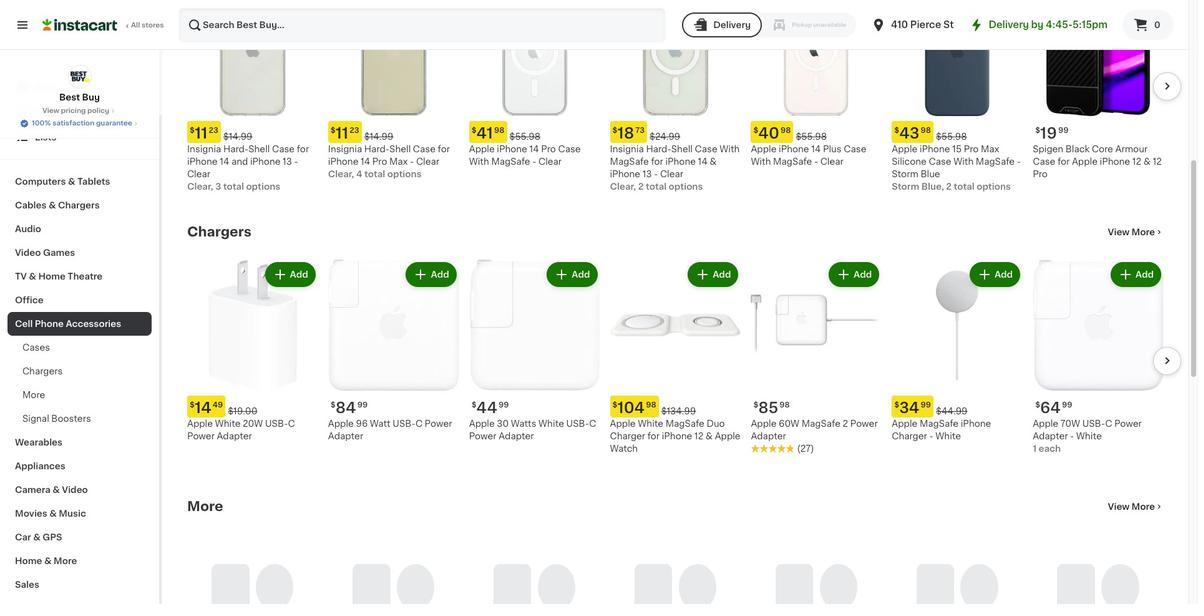 Task type: describe. For each thing, give the bounding box(es) containing it.
& for video
[[53, 485, 60, 494]]

$ inside "$ 18 73 $24.99 insignia hard-shell case with magsafe for iphone 14 & iphone 13 - clear clear, 2 total options"
[[612, 127, 617, 134]]

with inside $ 41 98 $55.98 apple iphone 14 pro case with magsafe - clear
[[469, 157, 489, 166]]

$ 14 49
[[190, 400, 223, 415]]

0 vertical spatial home
[[38, 272, 65, 281]]

apple iphone 14 plus case with magsafe - clear
[[751, 145, 866, 166]]

apple inside apple 96 watt usb-c power adapter
[[328, 419, 354, 428]]

view pricing policy link
[[42, 106, 117, 116]]

shop
[[35, 83, 58, 92]]

- inside insignia hard-shell case for iphone 14 and iphone 13 - clear clear, 3 total options
[[294, 157, 298, 166]]

signal boosters link
[[7, 407, 152, 431]]

$55.98 inside $ 41 98 $55.98 apple iphone 14 pro case with magsafe - clear
[[509, 132, 540, 141]]

computers & tablets link
[[7, 170, 152, 193]]

view for more
[[1108, 502, 1130, 511]]

usb- inside apple white 20w usb-c power adapter
[[265, 419, 288, 428]]

view more for more
[[1108, 502, 1155, 511]]

power inside apple 60w magsafe 2 power adapter
[[850, 419, 878, 428]]

chargers inside "link"
[[22, 367, 63, 376]]

$14.99 for and
[[223, 132, 252, 141]]

shell for max
[[389, 145, 411, 153]]

add for $134.99
[[713, 270, 731, 279]]

2 horizontal spatial 12
[[1153, 157, 1162, 166]]

clear inside apple iphone 14 plus case with magsafe - clear
[[820, 157, 844, 166]]

cables & chargers
[[15, 201, 100, 210]]

100% satisfaction guarantee button
[[19, 116, 140, 129]]

3
[[215, 182, 221, 191]]

1 horizontal spatial 12
[[1132, 157, 1141, 166]]

iphone inside $ 104 98 $134.99 apple white magsafe duo charger for iphone 12 & apple watch
[[662, 432, 692, 440]]

73
[[635, 127, 645, 134]]

$55.98 for 40
[[796, 132, 827, 141]]

again
[[63, 108, 88, 117]]

watch
[[610, 444, 638, 453]]

c inside apple 30 watts white usb-c power adapter
[[589, 419, 596, 428]]

best
[[59, 93, 80, 102]]

70w
[[1061, 419, 1080, 428]]

12 inside $ 104 98 $134.99 apple white magsafe duo charger for iphone 12 & apple watch
[[694, 432, 703, 440]]

clear, inside insignia hard-shell case for iphone 14 and iphone 13 - clear clear, 3 total options
[[187, 182, 213, 191]]

for inside insignia hard-shell case for iphone 14 and iphone 13 - clear clear, 3 total options
[[297, 145, 309, 153]]

magsafe inside "$ 18 73 $24.99 insignia hard-shell case with magsafe for iphone 14 & iphone 13 - clear clear, 2 total options"
[[610, 157, 649, 166]]

power inside apple 96 watt usb-c power adapter
[[425, 419, 452, 428]]

23 for insignia hard-shell case for iphone 14 and iphone 13 - clear clear, 3 total options
[[209, 127, 218, 134]]

c inside apple white 20w usb-c power adapter
[[288, 419, 295, 428]]

44
[[476, 401, 497, 415]]

signal
[[22, 414, 49, 423]]

insignia for insignia hard-shell case for iphone 14 and iphone 13 - clear clear, 3 total options
[[187, 145, 221, 153]]

$ inside $ 64 99
[[1035, 401, 1040, 409]]

movies & music
[[15, 509, 86, 518]]

case inside $ 41 98 $55.98 apple iphone 14 pro case with magsafe - clear
[[558, 145, 581, 153]]

video games
[[15, 248, 75, 257]]

usb- inside apple 96 watt usb-c power adapter
[[393, 419, 415, 428]]

charger inside apple magsafe iphone charger - white
[[892, 432, 927, 440]]

98 for 41
[[494, 127, 504, 134]]

- inside apple magsafe iphone charger - white
[[929, 432, 933, 440]]

car & gps link
[[7, 525, 152, 549]]

apple inside apple white 20w usb-c power adapter
[[187, 419, 213, 428]]

options inside apple iphone 15 pro max silicone case with magsafe - storm blue storm blue, 2 total options
[[977, 182, 1011, 191]]

14 left 49
[[195, 400, 211, 415]]

(27)
[[797, 444, 814, 453]]

$14.99 for pro
[[364, 132, 393, 141]]

delivery button
[[682, 12, 762, 37]]

84
[[336, 401, 356, 415]]

$ inside $ 40 98
[[753, 127, 758, 134]]

camera
[[15, 485, 50, 494]]

iphone inside apple magsafe iphone charger - white
[[961, 419, 991, 428]]

item carousel region containing 14
[[187, 255, 1181, 479]]

clear inside insignia hard-shell case for iphone 14 and iphone 13 - clear clear, 3 total options
[[187, 170, 210, 178]]

5:15pm
[[1073, 20, 1108, 29]]

$ inside $ 104 98 $134.99 apple white magsafe duo charger for iphone 12 & apple watch
[[612, 401, 617, 409]]

case inside insignia hard-shell case for iphone 14 and iphone 13 - clear clear, 3 total options
[[272, 145, 295, 153]]

apple inside apple magsafe iphone charger - white
[[892, 419, 917, 428]]

Search field
[[180, 9, 665, 41]]

view more for chargers
[[1108, 228, 1155, 236]]

add button for 64
[[1112, 263, 1160, 286]]

$ inside $ 19 99
[[1035, 127, 1040, 134]]

office link
[[7, 288, 152, 312]]

98 for 43
[[921, 127, 931, 134]]

apple down duo
[[715, 432, 740, 440]]

cell phone accessories link
[[7, 312, 152, 336]]

98 for 85
[[780, 401, 790, 409]]

6 add from the left
[[995, 270, 1013, 279]]

apple 30 watts white usb-c power adapter
[[469, 419, 596, 440]]

delivery by 4:45-5:15pm
[[989, 20, 1108, 29]]

pierce
[[910, 20, 941, 29]]

product group containing 43
[[892, 0, 1023, 193]]

all
[[131, 22, 140, 29]]

insignia for insignia hard-shell case for iphone 14 pro max - clear clear, 4 total options
[[328, 145, 362, 153]]

home & more
[[15, 557, 77, 565]]

$19.00
[[228, 407, 257, 415]]

with inside "$ 18 73 $24.99 insignia hard-shell case with magsafe for iphone 14 & iphone 13 - clear clear, 2 total options"
[[720, 145, 740, 153]]

total inside the 'insignia hard-shell case for iphone 14 pro max - clear clear, 4 total options'
[[364, 170, 385, 178]]

it
[[55, 108, 61, 117]]

iphone inside apple iphone 14 plus case with magsafe - clear
[[779, 145, 809, 153]]

phone
[[35, 319, 64, 328]]

delivery by 4:45-5:15pm link
[[969, 17, 1108, 32]]

product group containing 104
[[610, 260, 741, 455]]

adapter inside apple 70w usb-c power adapter - white 1 each
[[1033, 432, 1068, 440]]

product group containing 64
[[1033, 260, 1164, 455]]

car & gps
[[15, 533, 62, 542]]

office
[[15, 296, 43, 304]]

for inside $ 104 98 $134.99 apple white magsafe duo charger for iphone 12 & apple watch
[[647, 432, 660, 440]]

4:45-
[[1046, 20, 1073, 29]]

2 inside "$ 18 73 $24.99 insignia hard-shell case with magsafe for iphone 14 & iphone 13 - clear clear, 2 total options"
[[638, 182, 644, 191]]

13 inside "$ 18 73 $24.99 insignia hard-shell case with magsafe for iphone 14 & iphone 13 - clear clear, 2 total options"
[[643, 170, 652, 178]]

theatre
[[68, 272, 103, 281]]

pro inside spigen black core armour case for apple iphone 12 & 12 pro
[[1033, 170, 1048, 178]]

product group containing 18
[[610, 0, 741, 193]]

$41.98 original price: $55.98 element
[[469, 121, 600, 143]]

- inside apple iphone 15 pro max silicone case with magsafe - storm blue storm blue, 2 total options
[[1017, 157, 1021, 166]]

silicone
[[892, 157, 926, 166]]

clear, inside "$ 18 73 $24.99 insignia hard-shell case with magsafe for iphone 14 & iphone 13 - clear clear, 2 total options"
[[610, 182, 636, 191]]

14 inside "$ 18 73 $24.99 insignia hard-shell case with magsafe for iphone 14 & iphone 13 - clear clear, 2 total options"
[[698, 157, 707, 166]]

410 pierce st button
[[871, 7, 954, 42]]

$ inside $ 85 98
[[753, 401, 758, 409]]

power inside apple 70w usb-c power adapter - white 1 each
[[1114, 419, 1142, 428]]

computers
[[15, 177, 66, 186]]

accessories
[[66, 319, 121, 328]]

best buy link
[[59, 65, 100, 104]]

view more link for more
[[1108, 500, 1164, 513]]

item carousel region containing 11
[[187, 0, 1181, 205]]

- inside apple iphone 14 plus case with magsafe - clear
[[814, 157, 818, 166]]

sales link
[[7, 573, 152, 597]]

cases
[[22, 343, 50, 352]]

$18.73 original price: $24.99 element
[[610, 121, 741, 143]]

max inside apple iphone 15 pro max silicone case with magsafe - storm blue storm blue, 2 total options
[[981, 145, 999, 153]]

13 inside insignia hard-shell case for iphone 14 and iphone 13 - clear clear, 3 total options
[[283, 157, 292, 166]]

$ 104 98 $134.99 apple white magsafe duo charger for iphone 12 & apple watch
[[610, 401, 740, 453]]

iphone inside $ 41 98 $55.98 apple iphone 14 pro case with magsafe - clear
[[497, 145, 527, 153]]

appliances
[[15, 462, 65, 470]]

4
[[356, 170, 362, 178]]

white inside apple 30 watts white usb-c power adapter
[[539, 419, 564, 428]]

power inside apple 30 watts white usb-c power adapter
[[469, 432, 496, 440]]

view more link for chargers
[[1108, 226, 1164, 238]]

adapter inside apple 60w magsafe 2 power adapter
[[751, 432, 786, 440]]

hard- for pro
[[364, 145, 389, 153]]

$ 85 98
[[753, 401, 790, 415]]

best buy
[[59, 93, 100, 102]]

& for more
[[44, 557, 52, 565]]

& inside spigen black core armour case for apple iphone 12 & 12 pro
[[1144, 157, 1151, 166]]

signal boosters
[[22, 414, 91, 423]]

computers & tablets
[[15, 177, 110, 186]]

pricing
[[61, 107, 86, 114]]

blue,
[[921, 182, 944, 191]]

camera & video link
[[7, 478, 152, 502]]

apple inside spigen black core armour case for apple iphone 12 & 12 pro
[[1072, 157, 1098, 166]]

& for tablets
[[68, 177, 75, 186]]

$ inside $ 84 99
[[331, 401, 336, 409]]

best buy logo image
[[68, 65, 91, 89]]

video games link
[[7, 241, 152, 265]]

magsafe inside apple iphone 15 pro max silicone case with magsafe - storm blue storm blue, 2 total options
[[976, 157, 1015, 166]]

34
[[899, 401, 919, 415]]

clear inside $ 41 98 $55.98 apple iphone 14 pro case with magsafe - clear
[[538, 157, 562, 166]]

each
[[1039, 444, 1061, 453]]

movies & music link
[[7, 502, 152, 525]]

$ inside $ 34 99
[[894, 401, 899, 409]]

add for 44
[[572, 270, 590, 279]]

duo
[[707, 419, 725, 428]]

- inside the 'insignia hard-shell case for iphone 14 pro max - clear clear, 4 total options'
[[410, 157, 414, 166]]

iphone down '18'
[[610, 170, 640, 178]]

$ inside $ 43 98
[[894, 127, 899, 134]]

view pricing policy
[[42, 107, 109, 114]]

85
[[758, 401, 778, 415]]

99 for 19
[[1058, 127, 1069, 134]]

audio link
[[7, 217, 152, 241]]

$104.98 original price: $134.99 element
[[610, 396, 741, 417]]

with inside apple iphone 15 pro max silicone case with magsafe - storm blue storm blue, 2 total options
[[954, 157, 974, 166]]

options inside "$ 18 73 $24.99 insignia hard-shell case with magsafe for iphone 14 & iphone 13 - clear clear, 2 total options"
[[669, 182, 703, 191]]

insignia inside "$ 18 73 $24.99 insignia hard-shell case with magsafe for iphone 14 & iphone 13 - clear clear, 2 total options"
[[610, 145, 644, 153]]

c inside apple 70w usb-c power adapter - white 1 each
[[1105, 419, 1112, 428]]

buy it again
[[35, 108, 88, 117]]

2 inside apple iphone 15 pro max silicone case with magsafe - storm blue storm blue, 2 total options
[[946, 182, 952, 191]]

cables & chargers link
[[7, 193, 152, 217]]

wearables
[[15, 438, 62, 447]]

0 button
[[1123, 10, 1174, 40]]

1 vertical spatial chargers
[[187, 225, 252, 238]]

product group containing 14
[[187, 260, 318, 442]]

delivery for delivery
[[713, 21, 751, 29]]

0 vertical spatial chargers link
[[187, 225, 252, 240]]

iphone inside the 'insignia hard-shell case for iphone 14 pro max - clear clear, 4 total options'
[[328, 157, 358, 166]]

11 for insignia hard-shell case for iphone 14 and iphone 13 - clear
[[195, 126, 207, 140]]

wearables link
[[7, 431, 152, 454]]

watts
[[511, 419, 536, 428]]

tv & home theatre link
[[7, 265, 152, 288]]

99 for 34
[[921, 401, 931, 409]]

armour
[[1115, 145, 1148, 153]]

all stores link
[[42, 7, 165, 42]]



Task type: locate. For each thing, give the bounding box(es) containing it.
0 horizontal spatial clear,
[[187, 182, 213, 191]]

pro
[[541, 145, 556, 153], [964, 145, 979, 153], [372, 157, 387, 166], [1033, 170, 1048, 178]]

with down 40
[[751, 157, 771, 166]]

total right 3
[[223, 182, 244, 191]]

2 horizontal spatial insignia
[[610, 145, 644, 153]]

100%
[[32, 120, 51, 127]]

4 add from the left
[[713, 270, 731, 279]]

0 horizontal spatial shell
[[248, 145, 270, 153]]

spigen black core armour case for apple iphone 12 & 12 pro
[[1033, 145, 1162, 178]]

white inside apple magsafe iphone charger - white
[[935, 432, 961, 440]]

appliances link
[[7, 454, 152, 478]]

$55.98 right 41
[[509, 132, 540, 141]]

$ inside $ 14 49
[[190, 401, 195, 409]]

49
[[213, 401, 223, 409]]

magsafe inside apple magsafe iphone charger - white
[[920, 419, 959, 428]]

and
[[231, 157, 248, 166]]

$134.99
[[661, 407, 696, 415]]

product group containing 41
[[469, 0, 600, 168]]

0 vertical spatial max
[[981, 145, 999, 153]]

1 horizontal spatial 2
[[843, 419, 848, 428]]

buy it again link
[[7, 100, 152, 125]]

all stores
[[131, 22, 164, 29]]

apple down 40
[[751, 145, 777, 153]]

1 vertical spatial storm
[[892, 182, 919, 191]]

black
[[1066, 145, 1090, 153]]

30
[[497, 419, 509, 428]]

chargers
[[58, 201, 100, 210], [187, 225, 252, 238], [22, 367, 63, 376]]

apple down '85'
[[751, 419, 777, 428]]

max
[[981, 145, 999, 153], [389, 157, 408, 166]]

0 vertical spatial more link
[[7, 383, 152, 407]]

stores
[[142, 22, 164, 29]]

0 vertical spatial item carousel region
[[187, 0, 1181, 205]]

$11.23 original price: $14.99 element for max
[[328, 121, 459, 143]]

99 for 44
[[499, 401, 509, 409]]

& for home
[[29, 272, 36, 281]]

1 shell from the left
[[248, 145, 270, 153]]

apple inside apple iphone 15 pro max silicone case with magsafe - storm blue storm blue, 2 total options
[[892, 145, 917, 153]]

& inside $ 104 98 $134.99 apple white magsafe duo charger for iphone 12 & apple watch
[[706, 432, 713, 440]]

iphone down $134.99 at bottom right
[[662, 432, 692, 440]]

white right the watts
[[539, 419, 564, 428]]

clear inside "$ 18 73 $24.99 insignia hard-shell case with magsafe for iphone 14 & iphone 13 - clear clear, 2 total options"
[[660, 170, 683, 178]]

apple down 34
[[892, 419, 917, 428]]

for inside "$ 18 73 $24.99 insignia hard-shell case with magsafe for iphone 14 & iphone 13 - clear clear, 2 total options"
[[651, 157, 663, 166]]

14 left and
[[220, 157, 229, 166]]

shop link
[[7, 75, 152, 100]]

41
[[476, 126, 493, 140]]

3 usb- from the left
[[566, 419, 589, 428]]

2 inside apple 60w magsafe 2 power adapter
[[843, 419, 848, 428]]

7 add from the left
[[1135, 270, 1154, 279]]

iphone down $41.98 original price: $55.98 element
[[497, 145, 527, 153]]

iphone inside apple iphone 15 pro max silicone case with magsafe - storm blue storm blue, 2 total options
[[920, 145, 950, 153]]

13 right and
[[283, 157, 292, 166]]

2 horizontal spatial 2
[[946, 182, 952, 191]]

cell phone accessories
[[15, 319, 121, 328]]

add button for 85
[[830, 263, 878, 286]]

adapter inside apple 30 watts white usb-c power adapter
[[499, 432, 534, 440]]

delivery for delivery by 4:45-5:15pm
[[989, 20, 1029, 29]]

$11.23 original price: $14.99 element up and
[[187, 121, 318, 143]]

1 horizontal spatial hard-
[[364, 145, 389, 153]]

total inside apple iphone 15 pro max silicone case with magsafe - storm blue storm blue, 2 total options
[[954, 182, 974, 191]]

$14.99 up the 'insignia hard-shell case for iphone 14 pro max - clear clear, 4 total options'
[[364, 132, 393, 141]]

2 hard- from the left
[[364, 145, 389, 153]]

usb- inside apple 30 watts white usb-c power adapter
[[566, 419, 589, 428]]

boosters
[[51, 414, 91, 423]]

usb- right the watts
[[566, 419, 589, 428]]

1 item carousel region from the top
[[187, 0, 1181, 205]]

2 vertical spatial view
[[1108, 502, 1130, 511]]

1 horizontal spatial 11
[[336, 126, 348, 140]]

magsafe down $41.98 original price: $55.98 element
[[491, 157, 530, 166]]

policy
[[87, 107, 109, 114]]

& for gps
[[33, 533, 40, 542]]

3 shell from the left
[[671, 145, 693, 153]]

& for chargers
[[49, 201, 56, 210]]

1 horizontal spatial max
[[981, 145, 999, 153]]

2 horizontal spatial hard-
[[646, 145, 671, 153]]

instacart logo image
[[42, 17, 117, 32]]

2 $11.23 original price: $14.99 element from the left
[[328, 121, 459, 143]]

$55.98 for 43
[[936, 132, 967, 141]]

0 horizontal spatial delivery
[[713, 21, 751, 29]]

$55.98
[[509, 132, 540, 141], [796, 132, 827, 141], [936, 132, 967, 141]]

0
[[1154, 21, 1160, 29]]

3 add button from the left
[[548, 263, 596, 286]]

0 vertical spatial 13
[[283, 157, 292, 166]]

$ 11 23 up 3
[[190, 126, 218, 140]]

product group containing 44
[[469, 260, 600, 442]]

410
[[891, 20, 908, 29]]

total inside "$ 18 73 $24.99 insignia hard-shell case with magsafe for iphone 14 & iphone 13 - clear clear, 2 total options"
[[646, 182, 667, 191]]

clear, inside the 'insignia hard-shell case for iphone 14 pro max - clear clear, 4 total options'
[[328, 170, 354, 178]]

1 view more from the top
[[1108, 228, 1155, 236]]

total inside insignia hard-shell case for iphone 14 and iphone 13 - clear clear, 3 total options
[[223, 182, 244, 191]]

white inside apple 70w usb-c power adapter - white 1 each
[[1076, 432, 1102, 440]]

magsafe down $ 40 98
[[773, 157, 812, 166]]

case inside apple iphone 15 pro max silicone case with magsafe - storm blue storm blue, 2 total options
[[929, 157, 951, 166]]

hard-
[[223, 145, 249, 153], [364, 145, 389, 153], [646, 145, 671, 153]]

apple 96 watt usb-c power adapter
[[328, 419, 452, 440]]

0 horizontal spatial max
[[389, 157, 408, 166]]

6 add button from the left
[[971, 263, 1019, 286]]

1 vertical spatial view more link
[[1108, 500, 1164, 513]]

chargers down computers & tablets "link"
[[58, 201, 100, 210]]

2 charger from the left
[[892, 432, 927, 440]]

5 adapter from the left
[[1033, 432, 1068, 440]]

plus
[[823, 145, 842, 153]]

1 c from the left
[[288, 419, 295, 428]]

1 horizontal spatial 13
[[643, 170, 652, 178]]

1 charger from the left
[[610, 432, 645, 440]]

chargers link down 3
[[187, 225, 252, 240]]

14 inside insignia hard-shell case for iphone 14 and iphone 13 - clear clear, 3 total options
[[220, 157, 229, 166]]

insignia up 3
[[187, 145, 221, 153]]

0 horizontal spatial video
[[15, 248, 41, 257]]

2 horizontal spatial $55.98
[[936, 132, 967, 141]]

0 vertical spatial video
[[15, 248, 41, 257]]

& inside "$ 18 73 $24.99 insignia hard-shell case with magsafe for iphone 14 & iphone 13 - clear clear, 2 total options"
[[710, 157, 717, 166]]

1 horizontal spatial chargers link
[[187, 225, 252, 240]]

& inside camera & video "link"
[[53, 485, 60, 494]]

white down $19.00
[[215, 419, 241, 428]]

14 down $41.98 original price: $55.98 element
[[529, 145, 539, 153]]

- inside "$ 18 73 $24.99 insignia hard-shell case with magsafe for iphone 14 & iphone 13 - clear clear, 2 total options"
[[654, 170, 658, 178]]

2 right 60w
[[843, 419, 848, 428]]

2 $ 11 23 from the left
[[331, 126, 359, 140]]

1 vertical spatial chargers link
[[7, 359, 152, 383]]

1 vertical spatial item carousel region
[[187, 255, 1181, 479]]

& down "armour"
[[1144, 157, 1151, 166]]

add button for 84
[[407, 263, 455, 286]]

2 view more link from the top
[[1108, 500, 1164, 513]]

3 adapter from the left
[[499, 432, 534, 440]]

1 vertical spatial view more
[[1108, 502, 1155, 511]]

5 add from the left
[[854, 270, 872, 279]]

0 horizontal spatial hard-
[[223, 145, 249, 153]]

3 hard- from the left
[[646, 145, 671, 153]]

2 vertical spatial chargers
[[22, 367, 63, 376]]

1 horizontal spatial more link
[[187, 499, 223, 514]]

1 horizontal spatial $11.23 original price: $14.99 element
[[328, 121, 459, 143]]

apple 70w usb-c power adapter - white 1 each
[[1033, 419, 1142, 453]]

$ 64 99
[[1035, 401, 1072, 415]]

96
[[356, 419, 368, 428]]

20w
[[243, 419, 263, 428]]

7 add button from the left
[[1112, 263, 1160, 286]]

3 $55.98 from the left
[[936, 132, 967, 141]]

1 horizontal spatial insignia
[[328, 145, 362, 153]]

1 adapter from the left
[[217, 432, 252, 440]]

apple inside apple iphone 14 plus case with magsafe - clear
[[751, 145, 777, 153]]

& right camera
[[53, 485, 60, 494]]

magsafe inside apple iphone 14 plus case with magsafe - clear
[[773, 157, 812, 166]]

magsafe down $134.99 at bottom right
[[666, 419, 704, 428]]

4 c from the left
[[1105, 419, 1112, 428]]

0 horizontal spatial 11
[[195, 126, 207, 140]]

1 $14.99 from the left
[[223, 132, 252, 141]]

1 insignia from the left
[[187, 145, 221, 153]]

games
[[43, 248, 75, 257]]

white inside apple white 20w usb-c power adapter
[[215, 419, 241, 428]]

1 horizontal spatial $ 11 23
[[331, 126, 359, 140]]

c inside apple 96 watt usb-c power adapter
[[415, 419, 422, 428]]

insignia down '18'
[[610, 145, 644, 153]]

$ inside $ 41 98 $55.98 apple iphone 14 pro case with magsafe - clear
[[472, 127, 476, 134]]

3 add from the left
[[572, 270, 590, 279]]

98
[[494, 127, 504, 134], [781, 127, 791, 134], [921, 127, 931, 134], [646, 401, 656, 409], [780, 401, 790, 409]]

white
[[215, 419, 241, 428], [539, 419, 564, 428], [638, 419, 663, 428], [935, 432, 961, 440], [1076, 432, 1102, 440]]

$ 34 99
[[894, 401, 931, 415]]

3 insignia from the left
[[610, 145, 644, 153]]

3 c from the left
[[589, 419, 596, 428]]

adapter down the watts
[[499, 432, 534, 440]]

product group containing 19
[[1033, 0, 1164, 180]]

white inside $ 104 98 $134.99 apple white magsafe duo charger for iphone 12 & apple watch
[[638, 419, 663, 428]]

$55.98 inside the $43.98 original price: $55.98 element
[[936, 132, 967, 141]]

2 storm from the top
[[892, 182, 919, 191]]

options inside insignia hard-shell case for iphone 14 and iphone 13 - clear clear, 3 total options
[[246, 182, 280, 191]]

adapter down '96'
[[328, 432, 363, 440]]

$55.98 inside $40.98 original price: $55.98 element
[[796, 132, 827, 141]]

98 right 40
[[781, 127, 791, 134]]

tv
[[15, 272, 27, 281]]

hard- inside "$ 18 73 $24.99 insignia hard-shell case with magsafe for iphone 14 & iphone 13 - clear clear, 2 total options"
[[646, 145, 671, 153]]

$43.98 original price: $55.98 element
[[892, 121, 1023, 143]]

options right 4
[[387, 170, 422, 178]]

total down $24.99
[[646, 182, 667, 191]]

apple inside apple 70w usb-c power adapter - white 1 each
[[1033, 419, 1058, 428]]

usb- right 70w
[[1082, 419, 1105, 428]]

service type group
[[682, 12, 856, 37]]

shell for iphone
[[248, 145, 270, 153]]

2 usb- from the left
[[393, 419, 415, 428]]

product group containing 84
[[328, 260, 459, 442]]

charger inside $ 104 98 $134.99 apple white magsafe duo charger for iphone 12 & apple watch
[[610, 432, 645, 440]]

adapter inside apple white 20w usb-c power adapter
[[217, 432, 252, 440]]

1 23 from the left
[[209, 127, 218, 134]]

1 horizontal spatial delivery
[[989, 20, 1029, 29]]

magsafe down '18'
[[610, 157, 649, 166]]

insignia hard-shell case for iphone 14 pro max - clear clear, 4 total options
[[328, 145, 450, 178]]

2 insignia from the left
[[328, 145, 362, 153]]

14 down $18.73 original price: $24.99 element
[[698, 157, 707, 166]]

98 right '85'
[[780, 401, 790, 409]]

view
[[42, 107, 59, 114], [1108, 228, 1130, 236], [1108, 502, 1130, 511]]

camera & video
[[15, 485, 88, 494]]

tv & home theatre
[[15, 272, 103, 281]]

& inside home & more link
[[44, 557, 52, 565]]

& down $18.73 original price: $24.99 element
[[710, 157, 717, 166]]

home up sales
[[15, 557, 42, 565]]

with down $18.73 original price: $24.99 element
[[720, 145, 740, 153]]

max inside the 'insignia hard-shell case for iphone 14 pro max - clear clear, 4 total options'
[[389, 157, 408, 166]]

cables
[[15, 201, 46, 210]]

98 inside $ 41 98 $55.98 apple iphone 14 pro case with magsafe - clear
[[494, 127, 504, 134]]

with down 41
[[469, 157, 489, 166]]

$
[[190, 127, 195, 134], [331, 127, 336, 134], [472, 127, 476, 134], [612, 127, 617, 134], [753, 127, 758, 134], [894, 127, 899, 134], [1035, 127, 1040, 134], [190, 401, 195, 409], [331, 401, 336, 409], [472, 401, 476, 409], [612, 401, 617, 409], [753, 401, 758, 409], [894, 401, 899, 409], [1035, 401, 1040, 409]]

video inside "link"
[[62, 485, 88, 494]]

pro inside apple iphone 15 pro max silicone case with magsafe - storm blue storm blue, 2 total options
[[964, 145, 979, 153]]

magsafe inside $ 41 98 $55.98 apple iphone 14 pro case with magsafe - clear
[[491, 157, 530, 166]]

0 horizontal spatial charger
[[610, 432, 645, 440]]

iphone right and
[[250, 157, 280, 166]]

98 right the 43
[[921, 127, 931, 134]]

clear
[[416, 157, 439, 166], [538, 157, 562, 166], [820, 157, 844, 166], [187, 170, 210, 178], [660, 170, 683, 178]]

1 usb- from the left
[[265, 419, 288, 428]]

& right tv
[[29, 272, 36, 281]]

view inside view pricing policy link
[[42, 107, 59, 114]]

1 vertical spatial more link
[[187, 499, 223, 514]]

0 horizontal spatial 2
[[638, 182, 644, 191]]

0 horizontal spatial $11.23 original price: $14.99 element
[[187, 121, 318, 143]]

iphone down $ 40 98
[[779, 145, 809, 153]]

0 horizontal spatial insignia
[[187, 145, 221, 153]]

$11.23 original price: $14.99 element for iphone
[[187, 121, 318, 143]]

1 horizontal spatial 23
[[350, 127, 359, 134]]

spigen
[[1033, 145, 1063, 153]]

options down and
[[246, 182, 280, 191]]

1 horizontal spatial charger
[[892, 432, 927, 440]]

1 $11.23 original price: $14.99 element from the left
[[187, 121, 318, 143]]

magsafe up (27)
[[802, 419, 841, 428]]

usb- right the "watt"
[[393, 419, 415, 428]]

0 vertical spatial view more
[[1108, 228, 1155, 236]]

for inside spigen black core armour case for apple iphone 12 & 12 pro
[[1058, 157, 1070, 166]]

magsafe inside $ 104 98 $134.99 apple white magsafe duo charger for iphone 12 & apple watch
[[666, 419, 704, 428]]

99 for 84
[[357, 401, 368, 409]]

98 right 41
[[494, 127, 504, 134]]

2 add button from the left
[[407, 263, 455, 286]]

104
[[617, 401, 645, 415]]

adapter up each
[[1033, 432, 1068, 440]]

item carousel region
[[187, 0, 1181, 205], [187, 255, 1181, 479]]

add button for 44
[[548, 263, 596, 286]]

1 add from the left
[[290, 270, 308, 279]]

apple down 64
[[1033, 419, 1058, 428]]

guarantee
[[96, 120, 132, 127]]

apple white 20w usb-c power adapter
[[187, 419, 295, 440]]

iphone down core
[[1100, 157, 1130, 166]]

hard- inside the 'insignia hard-shell case for iphone 14 pro max - clear clear, 4 total options'
[[364, 145, 389, 153]]

None search field
[[178, 7, 666, 42]]

$40.98 original price: $55.98 element
[[751, 121, 882, 143]]

1 horizontal spatial $55.98
[[796, 132, 827, 141]]

$11.23 original price: $14.99 element up the 'insignia hard-shell case for iphone 14 pro max - clear clear, 4 total options'
[[328, 121, 459, 143]]

product group containing 85
[[751, 260, 882, 455]]

apple inside apple 30 watts white usb-c power adapter
[[469, 419, 495, 428]]

11 up insignia hard-shell case for iphone 14 and iphone 13 - clear clear, 3 total options
[[195, 126, 207, 140]]

options
[[387, 170, 422, 178], [246, 182, 280, 191], [669, 182, 703, 191], [977, 182, 1011, 191]]

apple inside $ 41 98 $55.98 apple iphone 14 pro case with magsafe - clear
[[469, 145, 495, 153]]

clear, down '18'
[[610, 182, 636, 191]]

case inside apple iphone 14 plus case with magsafe - clear
[[844, 145, 866, 153]]

23 up insignia hard-shell case for iphone 14 and iphone 13 - clear clear, 3 total options
[[209, 127, 218, 134]]

power inside apple white 20w usb-c power adapter
[[187, 432, 215, 440]]

$ 19 99
[[1035, 126, 1069, 140]]

0 vertical spatial chargers
[[58, 201, 100, 210]]

11 for insignia hard-shell case for iphone 14 pro max - clear
[[336, 126, 348, 140]]

product group containing 40
[[751, 0, 882, 168]]

magsafe inside apple 60w magsafe 2 power adapter
[[802, 419, 841, 428]]

magsafe
[[491, 157, 530, 166], [610, 157, 649, 166], [773, 157, 812, 166], [976, 157, 1015, 166], [666, 419, 704, 428], [802, 419, 841, 428], [920, 419, 959, 428]]

case inside spigen black core armour case for apple iphone 12 & 12 pro
[[1033, 157, 1055, 166]]

★★★★★
[[751, 444, 795, 453], [751, 444, 795, 453]]

add for 84
[[431, 270, 449, 279]]

0 vertical spatial view more link
[[1108, 226, 1164, 238]]

apple down the 44 on the bottom left of the page
[[469, 419, 495, 428]]

1 $ 11 23 from the left
[[190, 126, 218, 140]]

apple inside apple 60w magsafe 2 power adapter
[[751, 419, 777, 428]]

1 view more link from the top
[[1108, 226, 1164, 238]]

99 right 84
[[357, 401, 368, 409]]

& inside the cables & chargers link
[[49, 201, 56, 210]]

0 horizontal spatial $14.99
[[223, 132, 252, 141]]

apple down 104
[[610, 419, 636, 428]]

product group
[[187, 0, 318, 193], [328, 0, 459, 180], [469, 0, 600, 168], [610, 0, 741, 193], [751, 0, 882, 168], [892, 0, 1023, 193], [1033, 0, 1164, 180], [187, 260, 318, 442], [328, 260, 459, 442], [469, 260, 600, 442], [610, 260, 741, 455], [751, 260, 882, 455], [892, 260, 1023, 442], [1033, 260, 1164, 455]]

2 right the blue,
[[946, 182, 952, 191]]

insignia up 4
[[328, 145, 362, 153]]

1 $55.98 from the left
[[509, 132, 540, 141]]

pro inside the 'insignia hard-shell case for iphone 14 pro max - clear clear, 4 total options'
[[372, 157, 387, 166]]

usb- right 20w in the left of the page
[[265, 419, 288, 428]]

delivery
[[989, 20, 1029, 29], [713, 21, 751, 29]]

2 adapter from the left
[[328, 432, 363, 440]]

4 add button from the left
[[689, 263, 737, 286]]

1 horizontal spatial clear,
[[328, 170, 354, 178]]

total right 4
[[364, 170, 385, 178]]

2 view more from the top
[[1108, 502, 1155, 511]]

view for chargers
[[1108, 228, 1130, 236]]

blue
[[921, 170, 940, 178]]

64
[[1040, 401, 1061, 415]]

100% satisfaction guarantee
[[32, 120, 132, 127]]

1 vertical spatial video
[[62, 485, 88, 494]]

apple down 84
[[328, 419, 354, 428]]

0 horizontal spatial $ 11 23
[[190, 126, 218, 140]]

cell
[[15, 319, 33, 328]]

view more link
[[1108, 226, 1164, 238], [1108, 500, 1164, 513]]

1 hard- from the left
[[223, 145, 249, 153]]

buy up policy
[[82, 93, 100, 102]]

0 vertical spatial view
[[42, 107, 59, 114]]

iphone down $34.99 original price: $44.99 element at the right of the page
[[961, 419, 991, 428]]

99 for 64
[[1062, 401, 1072, 409]]

apple up the silicone
[[892, 145, 917, 153]]

2 c from the left
[[415, 419, 422, 428]]

hard- inside insignia hard-shell case for iphone 14 and iphone 13 - clear clear, 3 total options
[[223, 145, 249, 153]]

watt
[[370, 419, 390, 428]]

$ 84 99
[[331, 401, 368, 415]]

iphone inside spigen black core armour case for apple iphone 12 & 12 pro
[[1100, 157, 1130, 166]]

$ 40 98
[[753, 126, 791, 140]]

1 storm from the top
[[892, 170, 918, 178]]

0 horizontal spatial 23
[[209, 127, 218, 134]]

2 horizontal spatial clear,
[[610, 182, 636, 191]]

2 11 from the left
[[336, 126, 348, 140]]

case
[[272, 145, 295, 153], [413, 145, 436, 153], [558, 145, 581, 153], [695, 145, 717, 153], [844, 145, 866, 153], [929, 157, 951, 166], [1033, 157, 1055, 166]]

2 $14.99 from the left
[[364, 132, 393, 141]]

more
[[1132, 228, 1155, 236], [22, 391, 45, 399], [187, 500, 223, 513], [1132, 502, 1155, 511], [54, 557, 77, 565]]

14 left the plus
[[811, 145, 821, 153]]

apple down black
[[1072, 157, 1098, 166]]

adapter
[[217, 432, 252, 440], [328, 432, 363, 440], [499, 432, 534, 440], [751, 432, 786, 440], [1033, 432, 1068, 440]]

1 add button from the left
[[266, 263, 314, 286]]

$24.99
[[650, 132, 680, 141]]

$ 11 23 for insignia hard-shell case for iphone 14 pro max - clear clear, 4 total options
[[331, 126, 359, 140]]

white down 104
[[638, 419, 663, 428]]

video up music
[[62, 485, 88, 494]]

hard- for and
[[223, 145, 249, 153]]

13 down $24.99
[[643, 170, 652, 178]]

case inside the 'insignia hard-shell case for iphone 14 pro max - clear clear, 4 total options'
[[413, 145, 436, 153]]

clear, left 4
[[328, 170, 354, 178]]

apple down $ 14 49
[[187, 419, 213, 428]]

14 inside apple iphone 14 plus case with magsafe - clear
[[811, 145, 821, 153]]

$ 43 98
[[894, 126, 931, 140]]

product group containing 34
[[892, 260, 1023, 442]]

chargers down 3
[[187, 225, 252, 238]]

- inside apple 70w usb-c power adapter - white 1 each
[[1070, 432, 1074, 440]]

410 pierce st
[[891, 20, 954, 29]]

$14.49 original price: $19.00 element
[[187, 396, 318, 417]]

$11.23 original price: $14.99 element
[[187, 121, 318, 143], [328, 121, 459, 143]]

pro inside $ 41 98 $55.98 apple iphone 14 pro case with magsafe - clear
[[541, 145, 556, 153]]

14 inside $ 41 98 $55.98 apple iphone 14 pro case with magsafe - clear
[[529, 145, 539, 153]]

charger down 34
[[892, 432, 927, 440]]

adapter down 60w
[[751, 432, 786, 440]]

buy up '100%'
[[35, 108, 53, 117]]

0 horizontal spatial $55.98
[[509, 132, 540, 141]]

chargers link down 'cell phone accessories' link
[[7, 359, 152, 383]]

shell inside "$ 18 73 $24.99 insignia hard-shell case with magsafe for iphone 14 & iphone 13 - clear clear, 2 total options"
[[671, 145, 693, 153]]

charger up watch at the bottom right
[[610, 432, 645, 440]]

clear, left 3
[[187, 182, 213, 191]]

14 inside the 'insignia hard-shell case for iphone 14 pro max - clear clear, 4 total options'
[[361, 157, 370, 166]]

add for 85
[[854, 270, 872, 279]]

2 $55.98 from the left
[[796, 132, 827, 141]]

& for music
[[49, 509, 57, 518]]

1 11 from the left
[[195, 126, 207, 140]]

0 vertical spatial buy
[[82, 93, 100, 102]]

11 up the 'insignia hard-shell case for iphone 14 pro max - clear clear, 4 total options'
[[336, 126, 348, 140]]

movies
[[15, 509, 47, 518]]

98 for 104
[[646, 401, 656, 409]]

&
[[710, 157, 717, 166], [1144, 157, 1151, 166], [68, 177, 75, 186], [49, 201, 56, 210], [29, 272, 36, 281], [706, 432, 713, 440], [53, 485, 60, 494], [49, 509, 57, 518], [33, 533, 40, 542], [44, 557, 52, 565]]

apple iphone 15 pro max silicone case with magsafe - storm blue storm blue, 2 total options
[[892, 145, 1021, 191]]

1 vertical spatial 13
[[643, 170, 652, 178]]

home & more link
[[7, 549, 152, 573]]

usb-
[[265, 419, 288, 428], [393, 419, 415, 428], [566, 419, 589, 428], [1082, 419, 1105, 428]]

2 23 from the left
[[350, 127, 359, 134]]

iphone up 3
[[187, 157, 218, 166]]

14 up 4
[[361, 157, 370, 166]]

0 vertical spatial storm
[[892, 170, 918, 178]]

5 add button from the left
[[830, 263, 878, 286]]

clear inside the 'insignia hard-shell case for iphone 14 pro max - clear clear, 4 total options'
[[416, 157, 439, 166]]

iphone down $24.99
[[665, 157, 696, 166]]

60w
[[779, 419, 799, 428]]

4 usb- from the left
[[1082, 419, 1105, 428]]

0 horizontal spatial 13
[[283, 157, 292, 166]]

iphone up 4
[[328, 157, 358, 166]]

99 inside $ 44 99
[[499, 401, 509, 409]]

$ 11 23 for insignia hard-shell case for iphone 14 and iphone 13 - clear clear, 3 total options
[[190, 126, 218, 140]]

c
[[288, 419, 295, 428], [415, 419, 422, 428], [589, 419, 596, 428], [1105, 419, 1112, 428]]

1 vertical spatial view
[[1108, 228, 1130, 236]]

white down the $44.99
[[935, 432, 961, 440]]

add for 64
[[1135, 270, 1154, 279]]

magsafe down the $43.98 original price: $55.98 element
[[976, 157, 1015, 166]]

23 for insignia hard-shell case for iphone 14 pro max - clear clear, 4 total options
[[350, 127, 359, 134]]

98 for 40
[[781, 127, 791, 134]]

1 vertical spatial buy
[[35, 108, 53, 117]]

2 item carousel region from the top
[[187, 255, 1181, 479]]

$ 41 98 $55.98 apple iphone 14 pro case with magsafe - clear
[[469, 126, 581, 166]]

1 horizontal spatial shell
[[389, 145, 411, 153]]

st
[[943, 20, 954, 29]]

0 horizontal spatial 12
[[694, 432, 703, 440]]

1 horizontal spatial buy
[[82, 93, 100, 102]]

98 inside $ 40 98
[[781, 127, 791, 134]]

1 vertical spatial max
[[389, 157, 408, 166]]

options down $24.99
[[669, 182, 703, 191]]

& down duo
[[706, 432, 713, 440]]

& left tablets
[[68, 177, 75, 186]]

apple down 41
[[469, 145, 495, 153]]

$55.98 up apple iphone 14 plus case with magsafe - clear
[[796, 132, 827, 141]]

1 horizontal spatial video
[[62, 485, 88, 494]]

99 inside $ 19 99
[[1058, 127, 1069, 134]]

4 adapter from the left
[[751, 432, 786, 440]]

99 right 19
[[1058, 127, 1069, 134]]

0 horizontal spatial buy
[[35, 108, 53, 117]]

apple
[[469, 145, 495, 153], [751, 145, 777, 153], [892, 145, 917, 153], [1072, 157, 1098, 166], [187, 419, 213, 428], [328, 419, 354, 428], [469, 419, 495, 428], [610, 419, 636, 428], [751, 419, 777, 428], [892, 419, 917, 428], [1033, 419, 1058, 428], [715, 432, 740, 440]]

& right car
[[33, 533, 40, 542]]

2 shell from the left
[[389, 145, 411, 153]]

2 horizontal spatial shell
[[671, 145, 693, 153]]

0 horizontal spatial more link
[[7, 383, 152, 407]]

1 horizontal spatial $14.99
[[364, 132, 393, 141]]

& inside movies & music link
[[49, 509, 57, 518]]

video down audio
[[15, 248, 41, 257]]

$ inside $ 44 99
[[472, 401, 476, 409]]

& right cables
[[49, 201, 56, 210]]

1
[[1033, 444, 1036, 453]]

0 horizontal spatial chargers link
[[7, 359, 152, 383]]

99 right 64
[[1062, 401, 1072, 409]]

add button for $134.99
[[689, 263, 737, 286]]

1 vertical spatial home
[[15, 557, 42, 565]]

2 add from the left
[[431, 270, 449, 279]]

gps
[[43, 533, 62, 542]]

$34.99 original price: $44.99 element
[[892, 396, 1023, 417]]



Task type: vqa. For each thing, say whether or not it's contained in the screenshot.
Kroger in the Kroger White Mushroom 16 oz container
no



